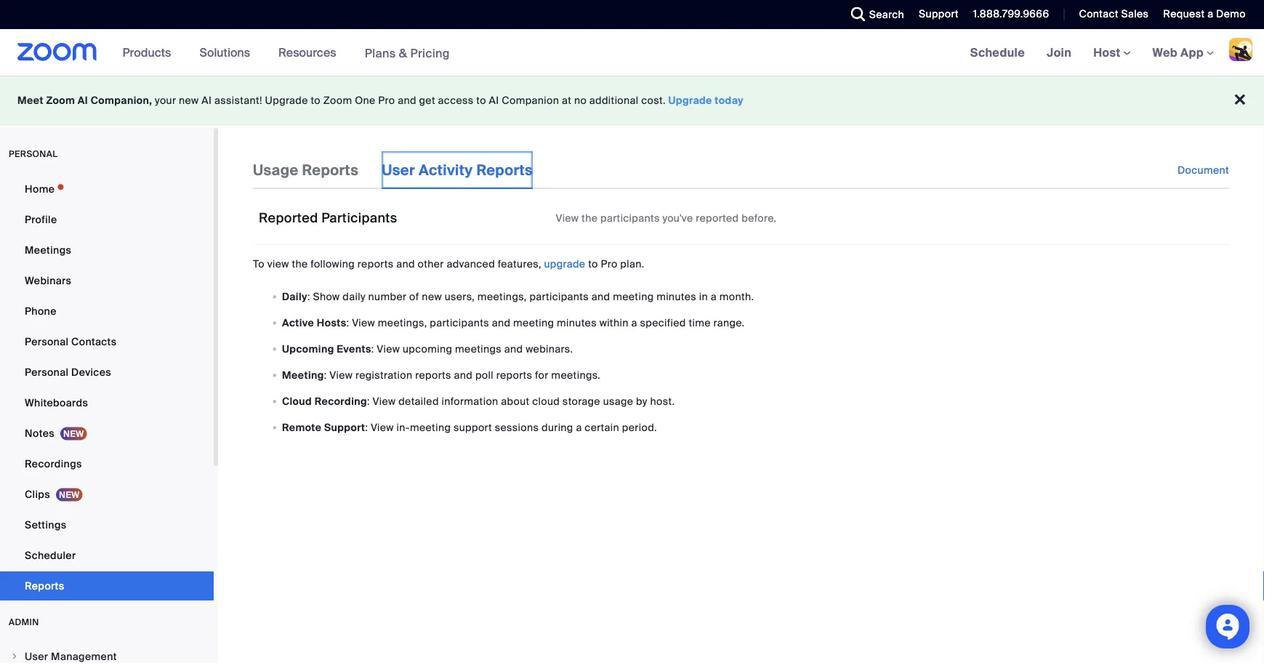 Task type: describe. For each thing, give the bounding box(es) containing it.
resources button
[[279, 29, 343, 76]]

usage
[[253, 161, 299, 179]]

for
[[535, 368, 549, 382]]

month.
[[720, 290, 754, 303]]

within
[[600, 316, 629, 329]]

to
[[253, 257, 265, 271]]

reports link
[[0, 571, 214, 601]]

2 horizontal spatial reports
[[477, 161, 533, 179]]

a right during
[[576, 420, 582, 434]]

: for events
[[371, 342, 374, 355]]

reports for following
[[358, 257, 394, 271]]

you've
[[663, 212, 693, 225]]

: for hosts
[[347, 316, 349, 329]]

1 vertical spatial participants
[[530, 290, 589, 303]]

advanced
[[447, 257, 495, 271]]

meet zoom ai companion, your new ai assistant! upgrade to zoom one pro and get access to ai companion at no additional cost. upgrade today
[[17, 94, 744, 107]]

0 horizontal spatial to
[[311, 94, 321, 107]]

and inside meet zoom ai companion, footer
[[398, 94, 417, 107]]

upgrade
[[544, 257, 586, 271]]

plans
[[365, 45, 396, 61]]

1 zoom from the left
[[46, 94, 75, 107]]

join link
[[1036, 29, 1083, 76]]

document link
[[1178, 151, 1230, 189]]

other
[[418, 257, 444, 271]]

1 vertical spatial meeting
[[513, 316, 554, 329]]

registration
[[356, 368, 413, 382]]

view up the recording
[[330, 368, 353, 382]]

app
[[1181, 45, 1204, 60]]

range.
[[714, 316, 745, 329]]

1 vertical spatial pro
[[601, 257, 618, 271]]

notes
[[25, 426, 55, 440]]

events
[[337, 342, 371, 355]]

products button
[[123, 29, 178, 76]]

in-
[[397, 420, 410, 434]]

meetings.
[[551, 368, 601, 382]]

request
[[1164, 7, 1205, 21]]

contact sales
[[1079, 7, 1149, 21]]

host.
[[650, 394, 675, 408]]

cloud recording : view detailed information about cloud storage usage by host.
[[282, 394, 675, 408]]

meetings navigation
[[960, 29, 1264, 77]]

upcoming
[[282, 342, 334, 355]]

personal devices link
[[0, 358, 214, 387]]

pricing
[[410, 45, 450, 61]]

1 horizontal spatial minutes
[[657, 290, 697, 303]]

meet
[[17, 94, 44, 107]]

usage
[[603, 394, 634, 408]]

cloud
[[282, 394, 312, 408]]

usage reports link
[[253, 151, 359, 189]]

and left poll
[[454, 368, 473, 382]]

1 vertical spatial minutes
[[557, 316, 597, 329]]

cloud
[[532, 394, 560, 408]]

support
[[454, 420, 492, 434]]

1 vertical spatial the
[[292, 257, 308, 271]]

schedule link
[[960, 29, 1036, 76]]

profile link
[[0, 205, 214, 234]]

personal
[[9, 148, 58, 160]]

view for meetings
[[377, 342, 400, 355]]

recordings link
[[0, 449, 214, 478]]

reported participants
[[259, 209, 397, 226]]

request a demo
[[1164, 7, 1246, 21]]

reports inside "link"
[[25, 579, 64, 593]]

daily
[[343, 290, 366, 303]]

during
[[542, 420, 573, 434]]

and left other
[[396, 257, 415, 271]]

cost.
[[641, 94, 666, 107]]

a left demo
[[1208, 7, 1214, 21]]

at
[[562, 94, 572, 107]]

1 upgrade from the left
[[265, 94, 308, 107]]

settings
[[25, 518, 67, 532]]

admin
[[9, 617, 39, 628]]

view for participants
[[352, 316, 375, 329]]

&
[[399, 45, 407, 61]]

poll
[[475, 368, 494, 382]]

2 vertical spatial meeting
[[410, 420, 451, 434]]

pro inside meet zoom ai companion, footer
[[378, 94, 395, 107]]

0 horizontal spatial support
[[324, 420, 365, 434]]

demo
[[1217, 7, 1246, 21]]

daily
[[282, 290, 308, 303]]

phone
[[25, 304, 57, 318]]

and down active hosts : view meetings, participants and meeting minutes within a specified time range.
[[504, 342, 523, 355]]

user activity reports
[[382, 161, 533, 179]]

tabs of report home tab list
[[253, 151, 556, 189]]

get
[[419, 94, 435, 107]]

meetings link
[[0, 236, 214, 265]]

2 horizontal spatial participants
[[601, 212, 660, 225]]

in
[[699, 290, 708, 303]]

upgrade link
[[544, 257, 586, 271]]

2 upgrade from the left
[[669, 94, 712, 107]]

plan.
[[620, 257, 645, 271]]

reports for registration
[[415, 368, 451, 382]]

access
[[438, 94, 474, 107]]

personal for personal devices
[[25, 365, 69, 379]]

1 ai from the left
[[78, 94, 88, 107]]

information
[[442, 394, 498, 408]]

certain
[[585, 420, 620, 434]]

profile picture image
[[1230, 38, 1253, 61]]

0 vertical spatial the
[[582, 212, 598, 225]]

home
[[25, 182, 55, 196]]

period.
[[622, 420, 657, 434]]



Task type: vqa. For each thing, say whether or not it's contained in the screenshot.
Looks like you don't have Zoom Phone
no



Task type: locate. For each thing, give the bounding box(es) containing it.
show
[[313, 290, 340, 303]]

user
[[382, 161, 415, 179]]

ai left companion
[[489, 94, 499, 107]]

0 horizontal spatial minutes
[[557, 316, 597, 329]]

reports down scheduler at left bottom
[[25, 579, 64, 593]]

1 vertical spatial personal
[[25, 365, 69, 379]]

profile
[[25, 213, 57, 226]]

view the participants you've reported before.
[[556, 212, 777, 225]]

the
[[582, 212, 598, 225], [292, 257, 308, 271]]

1 horizontal spatial reports
[[302, 161, 359, 179]]

2 personal from the top
[[25, 365, 69, 379]]

minutes left in on the top of the page
[[657, 290, 697, 303]]

specified
[[640, 316, 686, 329]]

request a demo link
[[1153, 0, 1264, 29], [1164, 7, 1246, 21]]

pro right one
[[378, 94, 395, 107]]

1 horizontal spatial participants
[[530, 290, 589, 303]]

0 vertical spatial personal
[[25, 335, 69, 348]]

2 horizontal spatial meeting
[[613, 290, 654, 303]]

banner containing products
[[0, 29, 1264, 77]]

: left the in-
[[365, 420, 368, 434]]

: for support
[[365, 420, 368, 434]]

web app button
[[1153, 45, 1214, 60]]

1.888.799.9666 button
[[963, 0, 1053, 29], [973, 7, 1050, 21]]

zoom
[[46, 94, 75, 107], [323, 94, 352, 107]]

web
[[1153, 45, 1178, 60]]

the up upgrade
[[582, 212, 598, 225]]

solutions button
[[200, 29, 257, 76]]

upgrade right cost.
[[669, 94, 712, 107]]

home link
[[0, 175, 214, 204]]

banner
[[0, 29, 1264, 77]]

personal up the 'whiteboards'
[[25, 365, 69, 379]]

storage
[[563, 394, 601, 408]]

personal inside 'personal contacts' link
[[25, 335, 69, 348]]

number
[[368, 290, 407, 303]]

1 horizontal spatial to
[[476, 94, 486, 107]]

personal
[[25, 335, 69, 348], [25, 365, 69, 379]]

active
[[282, 316, 314, 329]]

host
[[1094, 45, 1124, 60]]

products
[[123, 45, 171, 60]]

new
[[179, 94, 199, 107], [422, 290, 442, 303]]

a
[[1208, 7, 1214, 21], [711, 290, 717, 303], [631, 316, 637, 329], [576, 420, 582, 434]]

1 horizontal spatial pro
[[601, 257, 618, 271]]

a right within
[[631, 316, 637, 329]]

about
[[501, 394, 530, 408]]

1 personal from the top
[[25, 335, 69, 348]]

personal inside "personal devices" link
[[25, 365, 69, 379]]

remote support : view in-meeting support sessions during a certain period.
[[282, 420, 657, 434]]

product information navigation
[[112, 29, 461, 77]]

support down the recording
[[324, 420, 365, 434]]

:
[[308, 290, 310, 303], [347, 316, 349, 329], [371, 342, 374, 355], [324, 368, 327, 382], [367, 394, 370, 408], [365, 420, 368, 434]]

participants
[[321, 209, 397, 226]]

remote
[[282, 420, 322, 434]]

view for meeting
[[371, 420, 394, 434]]

1 horizontal spatial upgrade
[[669, 94, 712, 107]]

view up registration
[[377, 342, 400, 355]]

meetings,
[[478, 290, 527, 303], [378, 316, 427, 329]]

devices
[[71, 365, 111, 379]]

menu item
[[0, 643, 214, 663]]

meeting : view registration reports and poll reports for meetings.
[[282, 368, 601, 382]]

meeting down daily : show daily number of new users, meetings, participants and meeting minutes in a month. at the top of page
[[513, 316, 554, 329]]

zoom right meet
[[46, 94, 75, 107]]

additional
[[590, 94, 639, 107]]

contacts
[[71, 335, 117, 348]]

to right access
[[476, 94, 486, 107]]

ai left companion,
[[78, 94, 88, 107]]

right image
[[10, 652, 19, 661]]

1 horizontal spatial ai
[[202, 94, 212, 107]]

before.
[[742, 212, 777, 225]]

0 horizontal spatial meetings,
[[378, 316, 427, 329]]

1 vertical spatial new
[[422, 290, 442, 303]]

: for recording
[[367, 394, 370, 408]]

whiteboards link
[[0, 388, 214, 417]]

1 horizontal spatial new
[[422, 290, 442, 303]]

0 horizontal spatial new
[[179, 94, 199, 107]]

plans & pricing
[[365, 45, 450, 61]]

upgrade today link
[[669, 94, 744, 107]]

new right of
[[422, 290, 442, 303]]

reports up 'number'
[[358, 257, 394, 271]]

personal for personal contacts
[[25, 335, 69, 348]]

the right view
[[292, 257, 308, 271]]

minutes left within
[[557, 316, 597, 329]]

1 vertical spatial support
[[324, 420, 365, 434]]

schedule
[[970, 45, 1025, 60]]

upcoming
[[403, 342, 452, 355]]

support right search
[[919, 7, 959, 21]]

0 vertical spatial pro
[[378, 94, 395, 107]]

: left show
[[308, 290, 310, 303]]

recording
[[315, 394, 367, 408]]

clips
[[25, 488, 50, 501]]

to view the following reports and other advanced features, upgrade to pro plan.
[[253, 257, 645, 271]]

0 vertical spatial support
[[919, 7, 959, 21]]

to right upgrade
[[588, 257, 598, 271]]

: up "events"
[[347, 316, 349, 329]]

1 horizontal spatial support
[[919, 7, 959, 21]]

zoom logo image
[[17, 43, 97, 61]]

personal contacts
[[25, 335, 117, 348]]

phone link
[[0, 297, 214, 326]]

view up upgrade link
[[556, 212, 579, 225]]

time
[[689, 316, 711, 329]]

active hosts : view meetings, participants and meeting minutes within a specified time range.
[[282, 316, 745, 329]]

1 horizontal spatial reports
[[415, 368, 451, 382]]

0 vertical spatial new
[[179, 94, 199, 107]]

0 horizontal spatial pro
[[378, 94, 395, 107]]

participants down upgrade
[[530, 290, 589, 303]]

search button
[[840, 0, 908, 29]]

reported
[[696, 212, 739, 225]]

contact sales link
[[1068, 0, 1153, 29], [1079, 7, 1149, 21]]

0 horizontal spatial meeting
[[410, 420, 451, 434]]

view
[[556, 212, 579, 225], [352, 316, 375, 329], [377, 342, 400, 355], [330, 368, 353, 382], [373, 394, 396, 408], [371, 420, 394, 434]]

2 horizontal spatial reports
[[496, 368, 532, 382]]

resources
[[279, 45, 336, 60]]

to down the resources dropdown button
[[311, 94, 321, 107]]

0 horizontal spatial upgrade
[[265, 94, 308, 107]]

0 vertical spatial meeting
[[613, 290, 654, 303]]

: up registration
[[371, 342, 374, 355]]

0 vertical spatial minutes
[[657, 290, 697, 303]]

to
[[311, 94, 321, 107], [476, 94, 486, 107], [588, 257, 598, 271]]

meeting
[[613, 290, 654, 303], [513, 316, 554, 329], [410, 420, 451, 434]]

pro left plan.
[[601, 257, 618, 271]]

personal down phone
[[25, 335, 69, 348]]

no
[[574, 94, 587, 107]]

view for information
[[373, 394, 396, 408]]

join
[[1047, 45, 1072, 60]]

0 horizontal spatial reports
[[25, 579, 64, 593]]

meetings, up active hosts : view meetings, participants and meeting minutes within a specified time range.
[[478, 290, 527, 303]]

features,
[[498, 257, 541, 271]]

reports up about
[[496, 368, 532, 382]]

users,
[[445, 290, 475, 303]]

participants
[[601, 212, 660, 225], [530, 290, 589, 303], [430, 316, 489, 329]]

1 horizontal spatial the
[[582, 212, 598, 225]]

2 horizontal spatial ai
[[489, 94, 499, 107]]

by
[[636, 394, 648, 408]]

today
[[715, 94, 744, 107]]

solutions
[[200, 45, 250, 60]]

meet zoom ai companion, footer
[[0, 76, 1264, 126]]

meeting down plan.
[[613, 290, 654, 303]]

scheduler
[[25, 549, 76, 562]]

0 horizontal spatial the
[[292, 257, 308, 271]]

view down registration
[[373, 394, 396, 408]]

reports up reported participants
[[302, 161, 359, 179]]

participants up plan.
[[601, 212, 660, 225]]

ai
[[78, 94, 88, 107], [202, 94, 212, 107], [489, 94, 499, 107]]

1 horizontal spatial meetings,
[[478, 290, 527, 303]]

0 vertical spatial participants
[[601, 212, 660, 225]]

zoom left one
[[323, 94, 352, 107]]

0 horizontal spatial participants
[[430, 316, 489, 329]]

0 vertical spatial meetings,
[[478, 290, 527, 303]]

personal contacts link
[[0, 327, 214, 356]]

2 zoom from the left
[[323, 94, 352, 107]]

2 ai from the left
[[202, 94, 212, 107]]

2 horizontal spatial to
[[588, 257, 598, 271]]

ai left assistant!
[[202, 94, 212, 107]]

one
[[355, 94, 376, 107]]

0 horizontal spatial zoom
[[46, 94, 75, 107]]

view left the in-
[[371, 420, 394, 434]]

meetings
[[25, 243, 71, 257]]

: up the recording
[[324, 368, 327, 382]]

and down daily : show daily number of new users, meetings, participants and meeting minutes in a month. at the top of page
[[492, 316, 511, 329]]

0 horizontal spatial reports
[[358, 257, 394, 271]]

meetings, down of
[[378, 316, 427, 329]]

personal menu menu
[[0, 175, 214, 602]]

webinars.
[[526, 342, 573, 355]]

webinars
[[25, 274, 71, 287]]

reports
[[358, 257, 394, 271], [415, 368, 451, 382], [496, 368, 532, 382]]

clips link
[[0, 480, 214, 509]]

hosts
[[317, 316, 347, 329]]

user activity reports link
[[382, 151, 533, 189]]

activity
[[419, 161, 473, 179]]

document
[[1178, 163, 1230, 177]]

2 vertical spatial participants
[[430, 316, 489, 329]]

new right your
[[179, 94, 199, 107]]

and up within
[[592, 290, 610, 303]]

upgrade down the product information navigation
[[265, 94, 308, 107]]

1 horizontal spatial zoom
[[323, 94, 352, 107]]

view
[[267, 257, 289, 271]]

1 horizontal spatial meeting
[[513, 316, 554, 329]]

reports right activity
[[477, 161, 533, 179]]

participants down users,
[[430, 316, 489, 329]]

whiteboards
[[25, 396, 88, 409]]

new inside meet zoom ai companion, footer
[[179, 94, 199, 107]]

3 ai from the left
[[489, 94, 499, 107]]

a right in on the top of the page
[[711, 290, 717, 303]]

0 horizontal spatial ai
[[78, 94, 88, 107]]

1 vertical spatial meetings,
[[378, 316, 427, 329]]

meeting down detailed
[[410, 420, 451, 434]]

and left the get
[[398, 94, 417, 107]]

view down daily
[[352, 316, 375, 329]]

: down registration
[[367, 394, 370, 408]]

personal devices
[[25, 365, 111, 379]]

search
[[869, 8, 905, 21]]

reports down upcoming events : view upcoming meetings and webinars.
[[415, 368, 451, 382]]

support
[[919, 7, 959, 21], [324, 420, 365, 434]]



